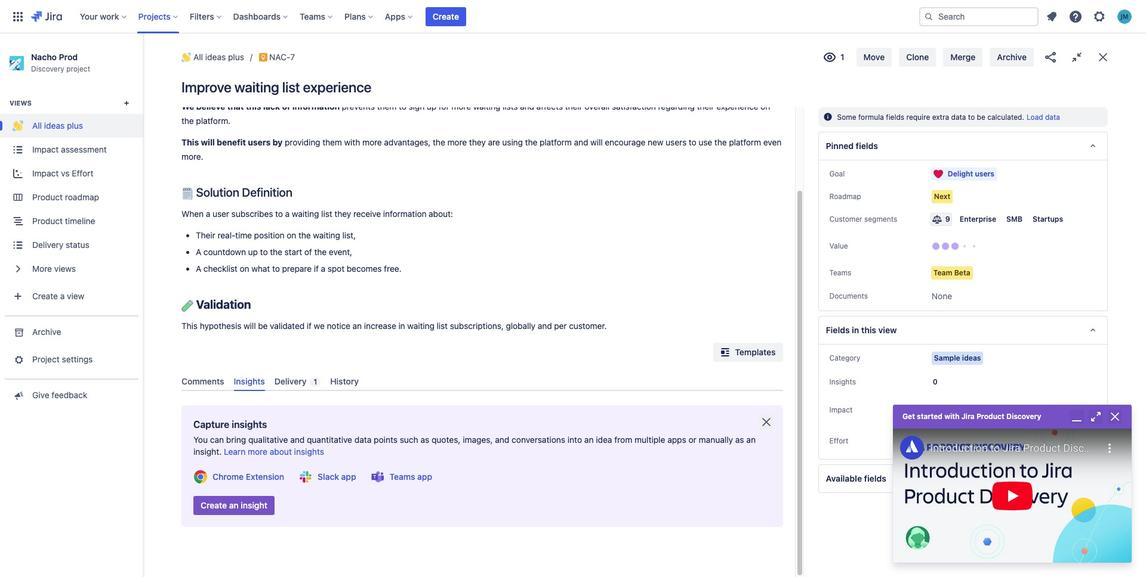 Task type: vqa. For each thing, say whether or not it's contained in the screenshot.
'field' related to Create
no



Task type: describe. For each thing, give the bounding box(es) containing it.
with for started
[[945, 413, 960, 422]]

0 horizontal spatial will
[[201, 137, 215, 147]]

this will benefit users by
[[181, 137, 283, 147]]

collapse image
[[1070, 50, 1084, 64]]

extension
[[246, 472, 284, 482]]

an right the "into"
[[584, 435, 594, 445]]

none
[[932, 291, 952, 302]]

countdown
[[204, 247, 246, 257]]

group containing all ideas plus
[[0, 84, 143, 316]]

product for product roadmap
[[32, 193, 63, 203]]

affects
[[537, 101, 563, 112]]

move
[[864, 52, 885, 62]]

require
[[907, 113, 930, 122]]

impact assessment link
[[0, 138, 143, 162]]

real-
[[218, 230, 235, 241]]

providing
[[285, 137, 320, 147]]

more inside prevents them to sign up for more waiting lists and affects their overall satisfaction regarding their experience on the platform.
[[452, 101, 471, 112]]

to inside providing them with more advantages, the more they are using the platform and will encourage new users to use the platform even more.
[[689, 137, 697, 147]]

settings image
[[1093, 9, 1107, 24]]

:test_tube: image
[[181, 300, 193, 312]]

merge
[[951, 52, 976, 62]]

0 horizontal spatial archive button
[[0, 321, 143, 345]]

hypothesis
[[200, 321, 241, 331]]

create for create a view
[[32, 292, 58, 302]]

0 vertical spatial information
[[292, 101, 340, 112]]

0 horizontal spatial all ideas plus link
[[0, 114, 143, 138]]

1 vertical spatial of
[[304, 247, 312, 257]]

to inside prevents them to sign up for more waiting lists and affects their overall satisfaction regarding their experience on the platform.
[[399, 101, 406, 112]]

2 horizontal spatial list
[[437, 321, 448, 331]]

waiting up event,
[[313, 230, 340, 241]]

dashboards
[[233, 11, 281, 21]]

we believe that this lack of information
[[181, 101, 342, 112]]

believe
[[196, 101, 225, 112]]

1 horizontal spatial list
[[321, 209, 332, 219]]

when a user subscribes to a waiting list they receive information about:
[[181, 209, 453, 219]]

quotes,
[[432, 435, 461, 445]]

a left spot
[[321, 264, 325, 274]]

teams inside popup button
[[300, 11, 325, 21]]

a for a countdown up to the start of the event,
[[196, 247, 201, 257]]

all ideas plus inside jira product discovery navigation element
[[32, 121, 83, 131]]

they inside providing them with more advantages, the more they are using the platform and will encourage new users to use the platform even more.
[[469, 137, 486, 147]]

teams for teams dropdown button
[[830, 269, 851, 278]]

more.
[[181, 152, 203, 162]]

free.
[[384, 264, 401, 274]]

plans
[[344, 11, 366, 21]]

1 horizontal spatial data
[[951, 113, 966, 122]]

1 horizontal spatial in
[[852, 325, 859, 336]]

current project sidebar image
[[130, 48, 156, 72]]

will inside providing them with more advantages, the more they are using the platform and will encourage new users to use the platform even more.
[[591, 137, 603, 147]]

0 vertical spatial archive button
[[990, 48, 1034, 67]]

capture insights
[[193, 420, 267, 430]]

for
[[439, 101, 449, 112]]

when
[[181, 209, 204, 219]]

waiting right increase
[[407, 321, 435, 331]]

jira product discovery navigation element
[[0, 33, 143, 578]]

2 platform from the left
[[729, 137, 761, 147]]

solution
[[196, 186, 239, 199]]

learn more about insights button
[[224, 447, 324, 459]]

product for product timeline
[[32, 216, 63, 227]]

sample ideas
[[934, 354, 981, 363]]

1 vertical spatial up
[[248, 247, 258, 257]]

ideas inside jira product discovery navigation element
[[44, 121, 65, 131]]

documents
[[830, 292, 868, 301]]

using
[[502, 137, 523, 147]]

waiting inside prevents them to sign up for more waiting lists and affects their overall satisfaction regarding their experience on the platform.
[[473, 101, 500, 112]]

more down prevents them to sign up for more waiting lists and affects their overall satisfaction regarding their experience on the platform.
[[447, 137, 467, 147]]

feedback
[[52, 391, 87, 401]]

time
[[235, 230, 252, 241]]

plus inside jira product discovery navigation element
[[67, 121, 83, 131]]

1 vertical spatial 1
[[314, 378, 317, 387]]

impact inside dropdown button
[[830, 406, 853, 415]]

create for create
[[433, 11, 459, 21]]

about
[[270, 447, 292, 457]]

history
[[330, 377, 359, 387]]

the down their real-time position on the waiting list,
[[270, 247, 282, 257]]

delivery for delivery
[[274, 377, 307, 387]]

slack
[[318, 472, 339, 482]]

some formula fields require extra data to be calculated. load data
[[837, 113, 1060, 122]]

and left per
[[538, 321, 552, 331]]

new
[[648, 137, 664, 147]]

an right notice
[[353, 321, 362, 331]]

clone
[[906, 52, 929, 62]]

comments
[[181, 377, 224, 387]]

1 horizontal spatial all ideas plus link
[[179, 50, 244, 64]]

the right use
[[715, 137, 727, 147]]

the left event,
[[314, 247, 327, 257]]

1 platform from the left
[[540, 137, 572, 147]]

them for with
[[323, 137, 342, 147]]

nac-7 link
[[257, 50, 303, 64]]

0 vertical spatial be
[[977, 113, 986, 122]]

Search field
[[919, 7, 1039, 26]]

platform.
[[196, 116, 231, 126]]

insights inside dropdown button
[[830, 378, 856, 387]]

effort inside popup button
[[830, 437, 849, 446]]

insights inside 'button'
[[294, 447, 324, 457]]

give feedback
[[32, 391, 87, 401]]

insights inside tab list
[[234, 377, 265, 387]]

this for this hypothesis will be validated if we notice an increase in waiting list subscriptions, globally and per customer.
[[181, 321, 198, 331]]

app for teams app
[[417, 472, 432, 482]]

qualitative
[[248, 435, 288, 445]]

jira
[[962, 413, 975, 422]]

customer segments
[[830, 215, 898, 224]]

give
[[32, 391, 49, 401]]

experience inside prevents them to sign up for more waiting lists and affects their overall satisfaction regarding their experience on the platform.
[[717, 101, 758, 112]]

your profile and settings image
[[1118, 9, 1132, 24]]

settings
[[62, 355, 93, 365]]

2 horizontal spatial data
[[1045, 113, 1060, 122]]

and inside prevents them to sign up for more waiting lists and affects their overall satisfaction regarding their experience on the platform.
[[520, 101, 534, 112]]

0 horizontal spatial on
[[240, 264, 249, 274]]

improve
[[181, 79, 231, 96]]

we
[[181, 101, 194, 112]]

product roadmap link
[[0, 186, 143, 210]]

1 horizontal spatial all
[[193, 52, 203, 62]]

lists
[[503, 101, 518, 112]]

view inside fields in this view element
[[879, 325, 897, 336]]

multiple
[[635, 435, 665, 445]]

are
[[488, 137, 500, 147]]

banner containing your work
[[0, 0, 1146, 33]]

the up start
[[298, 230, 311, 241]]

close image
[[759, 416, 773, 430]]

get started with jira product discovery
[[903, 413, 1042, 422]]

more
[[32, 264, 52, 274]]

manually
[[699, 435, 733, 445]]

to up the pinned fields element
[[968, 113, 975, 122]]

fields for available fields
[[864, 474, 887, 484]]

category
[[830, 354, 861, 363]]

goal
[[830, 170, 845, 179]]

receive
[[353, 209, 381, 219]]

with for them
[[344, 137, 360, 147]]

1 vertical spatial be
[[258, 321, 268, 331]]

value button
[[826, 239, 852, 254]]

your
[[80, 11, 98, 21]]

roadmap
[[65, 193, 99, 203]]

slack app
[[318, 472, 356, 482]]

sample
[[934, 354, 960, 363]]

customer segments button
[[826, 213, 901, 227]]

merge button
[[943, 48, 983, 67]]

providing them with more advantages, the more they are using the platform and will encourage new users to use the platform even more.
[[181, 137, 784, 162]]

capture
[[193, 420, 229, 430]]

prepare
[[282, 264, 312, 274]]

0 vertical spatial this
[[246, 101, 261, 112]]

1 vertical spatial if
[[307, 321, 312, 331]]

1 horizontal spatial all ideas plus
[[193, 52, 244, 62]]

notifications image
[[1045, 9, 1059, 24]]

the inside prevents them to sign up for more waiting lists and affects their overall satisfaction regarding their experience on the platform.
[[181, 116, 194, 126]]

fields in this view
[[826, 325, 897, 336]]

weighting value image
[[932, 215, 942, 225]]

0 vertical spatial fields
[[886, 113, 905, 122]]

definition
[[242, 186, 292, 199]]

a for a checklist on what to prepare if a spot becomes free.
[[196, 264, 201, 274]]

roadmap
[[830, 192, 861, 201]]

9
[[946, 215, 950, 224]]

0 horizontal spatial users
[[248, 137, 271, 147]]

fields for pinned fields
[[856, 141, 878, 151]]

lack
[[263, 101, 280, 112]]

team
[[934, 269, 953, 278]]

use
[[699, 137, 712, 147]]

product timeline
[[32, 216, 95, 227]]

regarding
[[658, 101, 695, 112]]

1 vertical spatial on
[[287, 230, 296, 241]]

your work button
[[76, 7, 131, 26]]

subscriptions,
[[450, 321, 504, 331]]

0 vertical spatial insights
[[232, 420, 267, 430]]

improve waiting list experience
[[181, 79, 372, 96]]

projects
[[138, 11, 171, 21]]

some
[[837, 113, 857, 122]]

get
[[903, 413, 915, 422]]

insights button
[[826, 376, 860, 390]]

data inside you can bring qualitative and quantitative data points such as quotes, images, and conversations into an idea from multiple apps or manually as an insight.
[[355, 435, 372, 445]]

feedback image
[[12, 390, 24, 402]]



Task type: locate. For each thing, give the bounding box(es) containing it.
delight
[[948, 170, 973, 179]]

the down we
[[181, 116, 194, 126]]

delivery for delivery status
[[32, 240, 63, 250]]

even
[[763, 137, 782, 147]]

on up start
[[287, 230, 296, 241]]

0 horizontal spatial them
[[323, 137, 342, 147]]

1 left history
[[314, 378, 317, 387]]

1 vertical spatial them
[[323, 137, 342, 147]]

more left the advantages,
[[362, 137, 382, 147]]

and inside providing them with more advantages, the more they are using the platform and will encourage new users to use the platform even more.
[[574, 137, 588, 147]]

:heart: image
[[934, 170, 943, 179], [934, 170, 943, 179]]

teams inside button
[[390, 472, 415, 482]]

to left use
[[689, 137, 697, 147]]

by
[[273, 137, 283, 147]]

0 vertical spatial ideas
[[205, 52, 226, 62]]

projects button
[[135, 7, 183, 26]]

satisfaction
[[612, 101, 656, 112]]

all ideas plus up "impact assessment"
[[32, 121, 83, 131]]

0 horizontal spatial delivery
[[32, 240, 63, 250]]

available fields
[[826, 474, 887, 484]]

assessment
[[61, 145, 107, 155]]

1 horizontal spatial information
[[383, 209, 427, 219]]

0 horizontal spatial list
[[282, 79, 300, 96]]

insights up bring
[[232, 420, 267, 430]]

globally
[[506, 321, 536, 331]]

fields
[[886, 113, 905, 122], [856, 141, 878, 151], [864, 474, 887, 484]]

1 button
[[822, 48, 849, 67]]

2 vertical spatial ideas
[[962, 354, 981, 363]]

:test_tube: image
[[181, 300, 193, 312]]

0 horizontal spatial of
[[282, 101, 290, 112]]

an left insight
[[229, 501, 239, 511]]

users inside providing them with more advantages, the more they are using the platform and will encourage new users to use the platform even more.
[[666, 137, 687, 147]]

up inside prevents them to sign up for more waiting lists and affects their overall satisfaction regarding their experience on the platform.
[[427, 101, 437, 112]]

all up improve
[[193, 52, 203, 62]]

pinned fields element
[[818, 132, 1108, 161]]

with down prevents
[[344, 137, 360, 147]]

an inside button
[[229, 501, 239, 511]]

their left overall
[[565, 101, 582, 112]]

create for create an insight
[[201, 501, 227, 511]]

them right prevents
[[377, 101, 397, 112]]

0 horizontal spatial effort
[[72, 169, 93, 179]]

timeline
[[65, 216, 95, 227]]

discovery inside nacho prod discovery project
[[31, 65, 64, 74]]

archive right merge
[[997, 52, 1027, 62]]

a left user
[[206, 209, 210, 219]]

2 as from the left
[[735, 435, 744, 445]]

2 app from the left
[[417, 472, 432, 482]]

a up their real-time position on the waiting list,
[[285, 209, 290, 219]]

impact left vs
[[32, 169, 59, 179]]

and down overall
[[574, 137, 588, 147]]

0 horizontal spatial this
[[246, 101, 261, 112]]

:notepad_spiral: image
[[181, 188, 193, 200]]

the right using
[[525, 137, 538, 147]]

appswitcher icon image
[[11, 9, 25, 24]]

an right manually
[[747, 435, 756, 445]]

teams for teams app
[[390, 472, 415, 482]]

0 vertical spatial discovery
[[31, 65, 64, 74]]

effort button
[[826, 435, 852, 449]]

users right delight
[[975, 170, 995, 179]]

view right fields
[[879, 325, 897, 336]]

0 vertical spatial list
[[282, 79, 300, 96]]

1 horizontal spatial delivery
[[274, 377, 307, 387]]

effort inside jira product discovery navigation element
[[72, 169, 93, 179]]

this down :test_tube: icon
[[181, 321, 198, 331]]

impact
[[32, 145, 59, 155], [32, 169, 59, 179], [830, 406, 853, 415]]

:notepad_spiral: image
[[181, 188, 193, 200]]

1 as from the left
[[421, 435, 429, 445]]

1 horizontal spatial archive
[[997, 52, 1027, 62]]

about:
[[429, 209, 453, 219]]

1 horizontal spatial them
[[377, 101, 397, 112]]

as right manually
[[735, 435, 744, 445]]

plus
[[228, 52, 244, 62], [67, 121, 83, 131]]

plus up impact assessment link
[[67, 121, 83, 131]]

plus up improve
[[228, 52, 244, 62]]

you
[[193, 435, 208, 445]]

2 vertical spatial fields
[[864, 474, 887, 484]]

discovery down 'nacho'
[[31, 65, 64, 74]]

0 horizontal spatial platform
[[540, 137, 572, 147]]

impact for vs
[[32, 169, 59, 179]]

0 horizontal spatial insights
[[234, 377, 265, 387]]

becomes
[[347, 264, 382, 274]]

1 horizontal spatial up
[[427, 101, 437, 112]]

prod
[[59, 52, 78, 62]]

roadmap button
[[826, 190, 865, 204]]

create
[[433, 11, 459, 21], [32, 292, 58, 302], [201, 501, 227, 511]]

0 horizontal spatial all ideas plus
[[32, 121, 83, 131]]

project settings image
[[12, 354, 24, 366]]

1 horizontal spatial of
[[304, 247, 312, 257]]

0 horizontal spatial they
[[335, 209, 351, 219]]

subscribes
[[231, 209, 273, 219]]

on
[[761, 101, 770, 112], [287, 230, 296, 241], [240, 264, 249, 274]]

0 horizontal spatial information
[[292, 101, 340, 112]]

2 their from the left
[[697, 101, 714, 112]]

information up providing
[[292, 101, 340, 112]]

them right providing
[[323, 137, 342, 147]]

0 vertical spatial teams
[[300, 11, 325, 21]]

0
[[933, 378, 938, 387]]

delight users
[[948, 170, 995, 179]]

0 vertical spatial impact
[[32, 145, 59, 155]]

1
[[841, 52, 845, 62], [314, 378, 317, 387]]

close image
[[1096, 50, 1110, 64]]

0 horizontal spatial create
[[32, 292, 58, 302]]

nac-7
[[269, 52, 295, 62]]

a down views
[[60, 292, 65, 302]]

app for slack app
[[341, 472, 356, 482]]

1 this from the top
[[181, 137, 199, 147]]

create down chrome
[[201, 501, 227, 511]]

1 horizontal spatial platform
[[729, 137, 761, 147]]

product down 'impact vs effort'
[[32, 193, 63, 203]]

this right fields
[[861, 325, 876, 336]]

to up their real-time position on the waiting list,
[[275, 209, 283, 219]]

a inside dropdown button
[[60, 292, 65, 302]]

create right apps popup button
[[433, 11, 459, 21]]

1 vertical spatial this
[[181, 321, 198, 331]]

1 horizontal spatial users
[[666, 137, 687, 147]]

2 vertical spatial list
[[437, 321, 448, 331]]

and up about
[[290, 435, 305, 445]]

of
[[282, 101, 290, 112], [304, 247, 312, 257]]

2 vertical spatial impact
[[830, 406, 853, 415]]

teams left plans
[[300, 11, 325, 21]]

archive button up project settings button
[[0, 321, 143, 345]]

more views link
[[0, 258, 143, 281]]

advantages,
[[384, 137, 431, 147]]

0 horizontal spatial data
[[355, 435, 372, 445]]

sign
[[409, 101, 425, 112]]

create inside dropdown button
[[32, 292, 58, 302]]

0 vertical spatial archive
[[997, 52, 1027, 62]]

1 a from the top
[[196, 247, 201, 257]]

create inside button
[[433, 11, 459, 21]]

banner
[[0, 0, 1146, 33]]

we
[[314, 321, 325, 331]]

nacho
[[31, 52, 57, 62]]

1 horizontal spatial insights
[[294, 447, 324, 457]]

2 horizontal spatial create
[[433, 11, 459, 21]]

to
[[399, 101, 406, 112], [968, 113, 975, 122], [689, 137, 697, 147], [275, 209, 283, 219], [260, 247, 268, 257], [272, 264, 280, 274]]

all ideas plus up improve
[[193, 52, 244, 62]]

and right images,
[[495, 435, 509, 445]]

0 vertical spatial up
[[427, 101, 437, 112]]

editor templates image
[[718, 346, 733, 360]]

1 vertical spatial create
[[32, 292, 58, 302]]

chrome extension button
[[213, 472, 284, 484]]

1 horizontal spatial will
[[244, 321, 256, 331]]

1 vertical spatial archive
[[32, 327, 61, 338]]

2 vertical spatial on
[[240, 264, 249, 274]]

fields left require
[[886, 113, 905, 122]]

0 vertical spatial product
[[32, 193, 63, 203]]

in
[[398, 321, 405, 331], [852, 325, 859, 336]]

0 horizontal spatial experience
[[303, 79, 372, 96]]

impact down insights dropdown button
[[830, 406, 853, 415]]

archive button right merge button
[[990, 48, 1034, 67]]

0 vertical spatial with
[[344, 137, 360, 147]]

this right that
[[246, 101, 261, 112]]

effort down "impact" dropdown button
[[830, 437, 849, 446]]

what
[[251, 264, 270, 274]]

status
[[66, 240, 89, 250]]

move button
[[857, 48, 892, 67]]

platform down the affects
[[540, 137, 572, 147]]

discovery
[[31, 65, 64, 74], [1007, 413, 1042, 422]]

will left encourage
[[591, 137, 603, 147]]

a down "their"
[[196, 247, 201, 257]]

0 vertical spatial effort
[[72, 169, 93, 179]]

0 horizontal spatial up
[[248, 247, 258, 257]]

or
[[689, 435, 697, 445]]

effort
[[72, 169, 93, 179], [830, 437, 849, 446]]

more down qualitative
[[248, 447, 267, 457]]

apps
[[668, 435, 686, 445]]

waiting left lists
[[473, 101, 500, 112]]

0 horizontal spatial app
[[341, 472, 356, 482]]

product right jira
[[977, 413, 1005, 422]]

1 vertical spatial impact
[[32, 169, 59, 179]]

1 horizontal spatial 1
[[841, 52, 845, 62]]

started
[[917, 413, 943, 422]]

1 horizontal spatial as
[[735, 435, 744, 445]]

1 their from the left
[[565, 101, 582, 112]]

0 horizontal spatial insights
[[232, 420, 267, 430]]

2 a from the top
[[196, 264, 201, 274]]

0 vertical spatial experience
[[303, 79, 372, 96]]

1 horizontal spatial with
[[945, 413, 960, 422]]

teams button
[[826, 266, 855, 281]]

ideas up improve
[[205, 52, 226, 62]]

all inside jira product discovery navigation element
[[32, 121, 42, 131]]

view down more views "link"
[[67, 292, 84, 302]]

on inside prevents them to sign up for more waiting lists and affects their overall satisfaction regarding their experience on the platform.
[[761, 101, 770, 112]]

solution definition
[[193, 186, 292, 199]]

in right fields
[[852, 325, 859, 336]]

data right extra
[[951, 113, 966, 122]]

users right the new at the top right
[[666, 137, 687, 147]]

0 vertical spatial them
[[377, 101, 397, 112]]

fields right pinned
[[856, 141, 878, 151]]

1 vertical spatial delivery
[[274, 377, 307, 387]]

delivery inside jira product discovery navigation element
[[32, 240, 63, 250]]

teams inside dropdown button
[[830, 269, 851, 278]]

0 horizontal spatial their
[[565, 101, 582, 112]]

with inside providing them with more advantages, the more they are using the platform and will encourage new users to use the platform even more.
[[344, 137, 360, 147]]

with left jira
[[945, 413, 960, 422]]

quantitative
[[307, 435, 352, 445]]

project
[[32, 355, 60, 365]]

will up "more."
[[201, 137, 215, 147]]

smb
[[1007, 215, 1023, 224]]

bring
[[226, 435, 246, 445]]

0 horizontal spatial if
[[307, 321, 312, 331]]

0 vertical spatial if
[[314, 264, 319, 274]]

available
[[826, 474, 862, 484]]

app inside button
[[417, 472, 432, 482]]

1 vertical spatial information
[[383, 209, 427, 219]]

2 horizontal spatial teams
[[830, 269, 851, 278]]

archive up project
[[32, 327, 61, 338]]

1 horizontal spatial create
[[201, 501, 227, 511]]

insights right comments
[[234, 377, 265, 387]]

list left the subscriptions, on the bottom left
[[437, 321, 448, 331]]

0 horizontal spatial plus
[[67, 121, 83, 131]]

view inside create a view dropdown button
[[67, 292, 84, 302]]

from
[[615, 435, 632, 445]]

1 vertical spatial teams
[[830, 269, 851, 278]]

1 vertical spatial experience
[[717, 101, 758, 112]]

1 horizontal spatial app
[[417, 472, 432, 482]]

:wave: image
[[181, 53, 191, 62], [181, 53, 191, 62], [13, 121, 23, 132], [13, 121, 23, 132]]

platform left 'even'
[[729, 137, 761, 147]]

0 vertical spatial they
[[469, 137, 486, 147]]

0 horizontal spatial 1
[[314, 378, 317, 387]]

0 horizontal spatial with
[[344, 137, 360, 147]]

the right the advantages,
[[433, 137, 445, 147]]

event,
[[329, 247, 352, 257]]

create inside button
[[201, 501, 227, 511]]

waiting up we believe that this lack of information
[[234, 79, 279, 96]]

them inside providing them with more advantages, the more they are using the platform and will encourage new users to use the platform even more.
[[323, 137, 342, 147]]

2 this from the top
[[181, 321, 198, 331]]

fields right available
[[864, 474, 887, 484]]

them inside prevents them to sign up for more waiting lists and affects their overall satisfaction regarding their experience on the platform.
[[377, 101, 397, 112]]

chrome extension
[[213, 472, 284, 482]]

ideas up "impact assessment"
[[44, 121, 65, 131]]

experience
[[303, 79, 372, 96], [717, 101, 758, 112]]

a
[[196, 247, 201, 257], [196, 264, 201, 274]]

give feedback button
[[0, 384, 143, 408]]

information left about:
[[383, 209, 427, 219]]

discovery right jira
[[1007, 413, 1042, 422]]

next
[[934, 192, 951, 201]]

group
[[0, 84, 143, 316]]

0 horizontal spatial teams
[[300, 11, 325, 21]]

delivery
[[32, 240, 63, 250], [274, 377, 307, 387]]

ideas right sample
[[962, 354, 981, 363]]

more inside 'button'
[[248, 447, 267, 457]]

available fields element
[[818, 465, 1108, 494]]

1 left "move"
[[841, 52, 845, 62]]

data left "points"
[[355, 435, 372, 445]]

delivery up 'more'
[[32, 240, 63, 250]]

2 horizontal spatial users
[[975, 170, 995, 179]]

1 horizontal spatial on
[[287, 230, 296, 241]]

archive inside jira product discovery navigation element
[[32, 327, 61, 338]]

user
[[213, 209, 229, 219]]

1 horizontal spatial experience
[[717, 101, 758, 112]]

2 horizontal spatial ideas
[[962, 354, 981, 363]]

to left the sign
[[399, 101, 406, 112]]

2 vertical spatial product
[[977, 413, 1005, 422]]

0 horizontal spatial archive
[[32, 327, 61, 338]]

impact vs effort link
[[0, 162, 143, 186]]

product up delivery status
[[32, 216, 63, 227]]

0 horizontal spatial all
[[32, 121, 42, 131]]

be left validated on the left bottom of page
[[258, 321, 268, 331]]

that
[[227, 101, 244, 112]]

1 vertical spatial they
[[335, 209, 351, 219]]

0 horizontal spatial in
[[398, 321, 405, 331]]

waiting up their real-time position on the waiting list,
[[292, 209, 319, 219]]

this
[[246, 101, 261, 112], [861, 325, 876, 336]]

if right prepare
[[314, 264, 319, 274]]

to up what
[[260, 247, 268, 257]]

primary element
[[7, 0, 910, 33]]

will
[[201, 137, 215, 147], [591, 137, 603, 147], [244, 321, 256, 331]]

0 vertical spatial on
[[761, 101, 770, 112]]

teams up documents
[[830, 269, 851, 278]]

filters button
[[186, 7, 226, 26]]

prevents
[[342, 101, 375, 112]]

up
[[427, 101, 437, 112], [248, 247, 258, 257]]

help image
[[1069, 9, 1083, 24]]

more views
[[32, 264, 76, 274]]

insight
[[241, 501, 267, 511]]

1 inside popup button
[[841, 52, 845, 62]]

of right lack
[[282, 101, 290, 112]]

fields in this view element
[[818, 317, 1108, 345]]

1 horizontal spatial discovery
[[1007, 413, 1042, 422]]

all ideas plus link up improve
[[179, 50, 244, 64]]

work
[[100, 11, 119, 21]]

impact for assessment
[[32, 145, 59, 155]]

enterprise
[[960, 215, 996, 224]]

1 app from the left
[[341, 472, 356, 482]]

1 vertical spatial discovery
[[1007, 413, 1042, 422]]

1 horizontal spatial plus
[[228, 52, 244, 62]]

up up what
[[248, 247, 258, 257]]

if left 'we'
[[307, 321, 312, 331]]

search image
[[924, 12, 934, 21]]

tab list
[[177, 372, 788, 392]]

them for to
[[377, 101, 397, 112]]

customer.
[[569, 321, 607, 331]]

of right start
[[304, 247, 312, 257]]

insights down quantitative
[[294, 447, 324, 457]]

0 vertical spatial this
[[181, 137, 199, 147]]

1 horizontal spatial be
[[977, 113, 986, 122]]

create button
[[426, 7, 466, 26]]

app inside button
[[341, 472, 356, 482]]

1 horizontal spatial this
[[861, 325, 876, 336]]

goal button
[[826, 167, 849, 182]]

info image
[[823, 112, 833, 122]]

to right what
[[272, 264, 280, 274]]

this for this will benefit users by
[[181, 137, 199, 147]]

create a view
[[32, 292, 84, 302]]

app down such
[[417, 472, 432, 482]]

data right load at right top
[[1045, 113, 1060, 122]]

data
[[951, 113, 966, 122], [1045, 113, 1060, 122], [355, 435, 372, 445]]

tab list containing comments
[[177, 372, 788, 392]]

fields
[[826, 325, 850, 336]]

as
[[421, 435, 429, 445], [735, 435, 744, 445]]

list down 7
[[282, 79, 300, 96]]

platform
[[540, 137, 572, 147], [729, 137, 761, 147]]

this up "more."
[[181, 137, 199, 147]]

segments
[[864, 215, 898, 224]]

0 vertical spatial view
[[67, 292, 84, 302]]

views
[[10, 99, 32, 107]]

on up 'even'
[[761, 101, 770, 112]]

0 vertical spatial 1
[[841, 52, 845, 62]]

waiting
[[234, 79, 279, 96], [473, 101, 500, 112], [292, 209, 319, 219], [313, 230, 340, 241], [407, 321, 435, 331]]

increase
[[364, 321, 396, 331]]

2 vertical spatial create
[[201, 501, 227, 511]]

jira image
[[31, 9, 62, 24], [31, 9, 62, 24]]

a
[[206, 209, 210, 219], [285, 209, 290, 219], [321, 264, 325, 274], [60, 292, 65, 302]]

teams down such
[[390, 472, 415, 482]]



